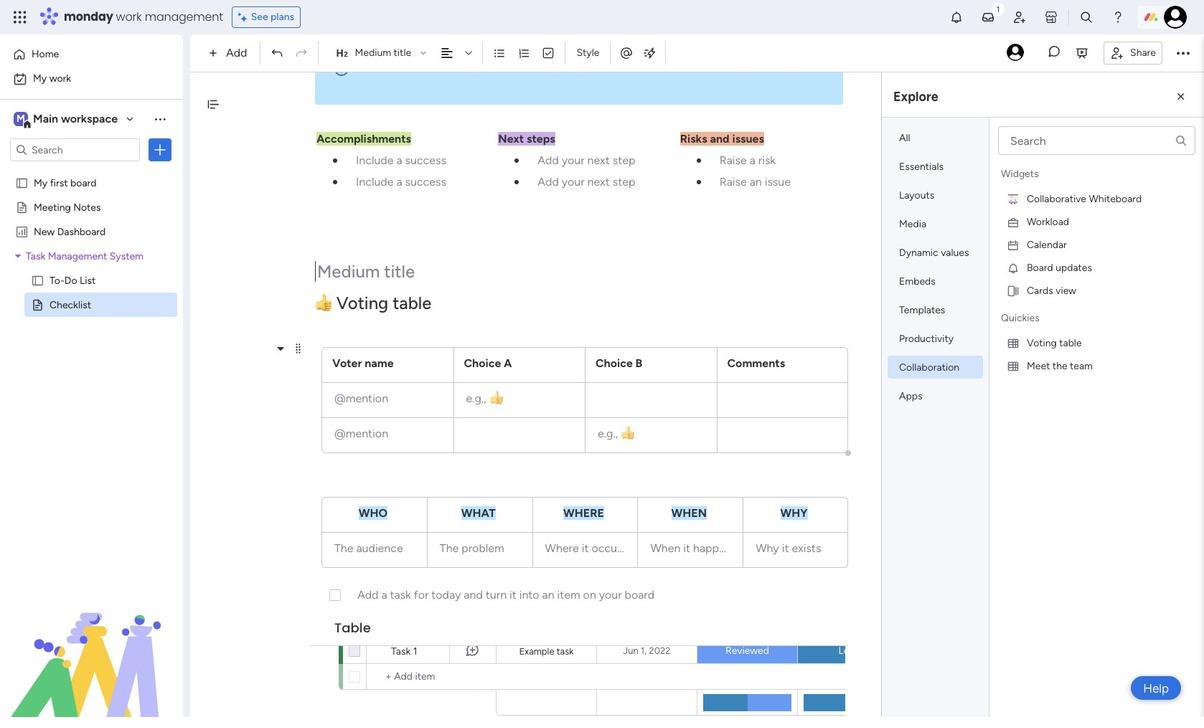Task type: describe. For each thing, give the bounding box(es) containing it.
0 vertical spatial table
[[393, 293, 432, 314]]

see plans button
[[232, 6, 301, 28]]

share
[[1130, 46, 1156, 58]]

apps list item
[[888, 385, 983, 408]]

board updates
[[1027, 262, 1092, 274]]

layouts
[[899, 189, 935, 202]]

list box containing my first board
[[0, 168, 183, 511]]

when
[[671, 507, 707, 520]]

checklist
[[50, 299, 91, 311]]

see plans
[[251, 11, 294, 23]]

dynamic values image
[[643, 46, 657, 60]]

workspace image
[[14, 111, 28, 127]]

Table field
[[331, 619, 375, 638]]

explore
[[894, 89, 939, 104]]

and
[[710, 132, 730, 146]]

table inside 'voting table' "list item"
[[1060, 337, 1082, 349]]

do
[[64, 274, 77, 286]]

reviewed
[[726, 645, 769, 657]]

numbered list image
[[518, 47, 531, 60]]

medium title
[[355, 47, 411, 59]]

caret down image
[[15, 251, 21, 261]]

title
[[394, 47, 411, 59]]

help button
[[1131, 677, 1181, 701]]

voter
[[332, 357, 362, 370]]

select product image
[[13, 10, 27, 24]]

media
[[899, 218, 927, 230]]

main workspace
[[33, 112, 118, 126]]

cards
[[1027, 285, 1053, 297]]

home link
[[9, 43, 174, 66]]

cards view
[[1027, 285, 1077, 297]]

my work option
[[9, 67, 174, 90]]

templates
[[899, 304, 946, 317]]

management
[[48, 250, 107, 262]]

values
[[941, 247, 969, 259]]

monday work management
[[64, 9, 223, 25]]

choice for choice b
[[596, 357, 633, 370]]

my first board
[[34, 177, 97, 189]]

medium
[[355, 47, 391, 59]]

dashboard
[[57, 225, 106, 238]]

cards view list item
[[995, 279, 1199, 302]]

calendar
[[1027, 239, 1067, 251]]

kendall parks image
[[1164, 6, 1187, 29]]

choice b
[[596, 357, 643, 370]]

productivity list item
[[888, 327, 983, 350]]

notifications image
[[950, 10, 964, 24]]

table
[[334, 619, 371, 637]]

button padding image
[[1174, 90, 1189, 104]]

example task
[[519, 646, 574, 657]]

monday marketplace image
[[1044, 10, 1059, 24]]

next
[[498, 132, 524, 146]]

Search in workspace field
[[30, 142, 120, 158]]

task for task management system
[[26, 250, 45, 262]]

1
[[413, 646, 417, 658]]

style
[[577, 47, 600, 59]]

board
[[1027, 262, 1053, 274]]

widgets
[[1001, 168, 1039, 180]]

workload list item
[[995, 210, 1199, 233]]

example
[[519, 646, 554, 657]]

mention image
[[620, 46, 634, 60]]

where
[[563, 507, 604, 520]]

add button
[[203, 42, 256, 65]]

b
[[636, 357, 643, 370]]

1,
[[641, 646, 647, 657]]

public board image for checklist
[[31, 298, 44, 311]]

v2 ellipsis image
[[1177, 44, 1190, 62]]

embeds
[[899, 276, 936, 288]]

comments
[[727, 357, 785, 370]]

task for task 1
[[391, 646, 411, 658]]

collaborative
[[1027, 193, 1087, 205]]

meet
[[1027, 360, 1050, 372]]

voter name
[[332, 357, 394, 370]]

share button
[[1104, 41, 1163, 64]]

task 1
[[391, 646, 417, 658]]

dynamic
[[899, 247, 939, 259]]

notes
[[73, 201, 101, 213]]

+ Add item text field
[[374, 669, 490, 686]]

public board image for to-do list
[[31, 273, 44, 287]]

👍
[[315, 293, 332, 314]]

collaboration list item
[[888, 356, 983, 379]]

my work link
[[9, 67, 174, 90]]

to-
[[50, 274, 64, 286]]

1 image for next
[[515, 159, 519, 163]]

task management system
[[26, 250, 144, 262]]

collaborative whiteboard
[[1027, 193, 1142, 205]]

2022
[[649, 646, 671, 657]]

voting table
[[1027, 337, 1082, 349]]

help image
[[1111, 10, 1125, 24]]

board
[[70, 177, 97, 189]]

new dashboard
[[34, 225, 106, 238]]

home option
[[9, 43, 174, 66]]

apps
[[899, 390, 923, 403]]

workspace options image
[[153, 112, 167, 126]]



Task type: locate. For each thing, give the bounding box(es) containing it.
my left first
[[34, 177, 48, 189]]

0 horizontal spatial table
[[393, 293, 432, 314]]

add
[[226, 46, 247, 60]]

a
[[504, 357, 512, 370]]

essentials list item
[[888, 155, 983, 178]]

workspace
[[61, 112, 118, 126]]

management
[[145, 9, 223, 25]]

the
[[1053, 360, 1068, 372]]

work for monday
[[116, 9, 142, 25]]

what
[[461, 507, 496, 520]]

2 choice from the left
[[596, 357, 633, 370]]

work down home
[[49, 72, 71, 85]]

1 horizontal spatial table
[[1060, 337, 1082, 349]]

collaborative whiteboard list item
[[995, 187, 1199, 210]]

low
[[839, 645, 857, 657]]

voting
[[337, 293, 388, 314], [1027, 337, 1057, 349]]

lottie animation image
[[0, 573, 183, 718]]

voting up meet
[[1027, 337, 1057, 349]]

work inside option
[[49, 72, 71, 85]]

calendar list item
[[995, 233, 1199, 256]]

1 vertical spatial my
[[34, 177, 48, 189]]

public board image for my first board
[[15, 176, 29, 189]]

public board image up "public dashboard" icon
[[15, 200, 29, 214]]

who
[[359, 507, 388, 520]]

first
[[50, 177, 68, 189]]

1 horizontal spatial voting
[[1027, 337, 1057, 349]]

public board image
[[31, 273, 44, 287], [31, 298, 44, 311]]

0 horizontal spatial work
[[49, 72, 71, 85]]

1 vertical spatial public board image
[[15, 200, 29, 214]]

1 image for risks
[[697, 159, 701, 163]]

name
[[365, 357, 394, 370]]

1 public board image from the top
[[15, 176, 29, 189]]

public board image
[[15, 176, 29, 189], [15, 200, 29, 214]]

bulleted list image
[[493, 47, 506, 60]]

choice left a
[[464, 357, 501, 370]]

1 vertical spatial task
[[391, 646, 411, 658]]

work for my
[[49, 72, 71, 85]]

1 vertical spatial table
[[1060, 337, 1082, 349]]

👍 voting table
[[315, 293, 432, 314]]

m
[[17, 113, 25, 125]]

media list item
[[888, 212, 983, 235]]

my down home
[[33, 72, 47, 85]]

dynamic values list item
[[888, 241, 983, 264]]

collaboration
[[899, 362, 960, 374]]

public board image for meeting notes
[[15, 200, 29, 214]]

accomplishments
[[317, 132, 411, 146]]

essentials
[[899, 161, 944, 173]]

0 vertical spatial voting
[[337, 293, 388, 314]]

0 horizontal spatial choice
[[464, 357, 501, 370]]

1 vertical spatial work
[[49, 72, 71, 85]]

options image
[[319, 633, 331, 669]]

public board image left first
[[15, 176, 29, 189]]

table up "name"
[[393, 293, 432, 314]]

choice
[[464, 357, 501, 370], [596, 357, 633, 370]]

1 vertical spatial public board image
[[31, 298, 44, 311]]

options image
[[153, 143, 167, 157]]

None search field
[[998, 126, 1196, 155]]

all list item
[[888, 126, 983, 149]]

all
[[899, 132, 911, 144]]

voting inside "list item"
[[1027, 337, 1057, 349]]

option
[[0, 170, 183, 173]]

jun
[[623, 646, 639, 657]]

embeds list item
[[888, 270, 983, 293]]

see
[[251, 11, 268, 23]]

my work
[[33, 72, 71, 85]]

invite members image
[[1013, 10, 1027, 24]]

home
[[32, 48, 59, 60]]

task left 1
[[391, 646, 411, 658]]

0 vertical spatial public board image
[[15, 176, 29, 189]]

monday
[[64, 9, 113, 25]]

list
[[80, 274, 96, 286]]

undo ⌘+z image
[[271, 47, 284, 60]]

system
[[110, 250, 144, 262]]

templates list item
[[888, 299, 983, 322]]

jun 1, 2022
[[623, 646, 671, 657]]

1 horizontal spatial work
[[116, 9, 142, 25]]

2 public board image from the top
[[31, 298, 44, 311]]

task inside list box
[[26, 250, 45, 262]]

workspace selection element
[[14, 111, 120, 129]]

meeting
[[34, 201, 71, 213]]

0 vertical spatial my
[[33, 72, 47, 85]]

1 horizontal spatial choice
[[596, 357, 633, 370]]

1 image
[[992, 1, 1005, 17], [333, 159, 337, 163], [333, 180, 337, 184], [697, 180, 701, 184]]

team
[[1070, 360, 1093, 372]]

Search search field
[[998, 126, 1196, 155]]

board activity image
[[1007, 43, 1024, 61]]

voting right 👍
[[337, 293, 388, 314]]

update feed image
[[981, 10, 995, 24]]

public dashboard image
[[15, 225, 29, 238]]

meeting notes
[[34, 201, 101, 213]]

search everything image
[[1079, 10, 1094, 24]]

task
[[26, 250, 45, 262], [391, 646, 411, 658]]

public board image left checklist
[[31, 298, 44, 311]]

0 vertical spatial task
[[26, 250, 45, 262]]

risks
[[680, 132, 707, 146]]

0 horizontal spatial voting
[[337, 293, 388, 314]]

choice a
[[464, 357, 512, 370]]

choice for choice a
[[464, 357, 501, 370]]

list box
[[0, 168, 183, 511]]

to-do list
[[50, 274, 96, 286]]

0 vertical spatial work
[[116, 9, 142, 25]]

view
[[1056, 285, 1077, 297]]

plans
[[271, 11, 294, 23]]

work right monday
[[116, 9, 142, 25]]

task right caret down icon
[[26, 250, 45, 262]]

updates
[[1056, 262, 1092, 274]]

my for my first board
[[34, 177, 48, 189]]

1 public board image from the top
[[31, 273, 44, 287]]

meet the team
[[1027, 360, 1093, 372]]

issues
[[732, 132, 764, 146]]

my inside option
[[33, 72, 47, 85]]

my
[[33, 72, 47, 85], [34, 177, 48, 189]]

1 image
[[515, 159, 519, 163], [697, 159, 701, 163], [515, 180, 519, 184]]

risks and issues
[[680, 132, 764, 146]]

0 vertical spatial public board image
[[31, 273, 44, 287]]

public board image left to-
[[31, 273, 44, 287]]

1 horizontal spatial task
[[391, 646, 411, 658]]

search image
[[1175, 134, 1188, 147]]

lottie animation element
[[0, 573, 183, 718]]

table up the
[[1060, 337, 1082, 349]]

choice left b
[[596, 357, 633, 370]]

checklist image
[[542, 47, 555, 60]]

quickies
[[1001, 312, 1040, 324]]

steps
[[527, 132, 555, 146]]

main
[[33, 112, 58, 126]]

help
[[1143, 681, 1169, 696]]

dynamic values
[[899, 247, 969, 259]]

table
[[393, 293, 432, 314], [1060, 337, 1082, 349]]

1 choice from the left
[[464, 357, 501, 370]]

workload
[[1027, 216, 1069, 228]]

style button
[[570, 41, 606, 65]]

layouts list item
[[888, 184, 983, 207]]

2 public board image from the top
[[15, 200, 29, 214]]

voting table list item
[[995, 332, 1199, 355]]

my for my work
[[33, 72, 47, 85]]

work
[[116, 9, 142, 25], [49, 72, 71, 85]]

why
[[781, 507, 808, 520]]

whiteboard
[[1089, 193, 1142, 205]]

menu image
[[292, 343, 303, 355]]

board updates list item
[[995, 256, 1199, 279]]

meet the team list item
[[995, 355, 1199, 378]]

my inside list box
[[34, 177, 48, 189]]

0 horizontal spatial task
[[26, 250, 45, 262]]

1 vertical spatial voting
[[1027, 337, 1057, 349]]

task
[[557, 646, 574, 657]]



Task type: vqa. For each thing, say whether or not it's contained in the screenshot.
Main workspace
yes



